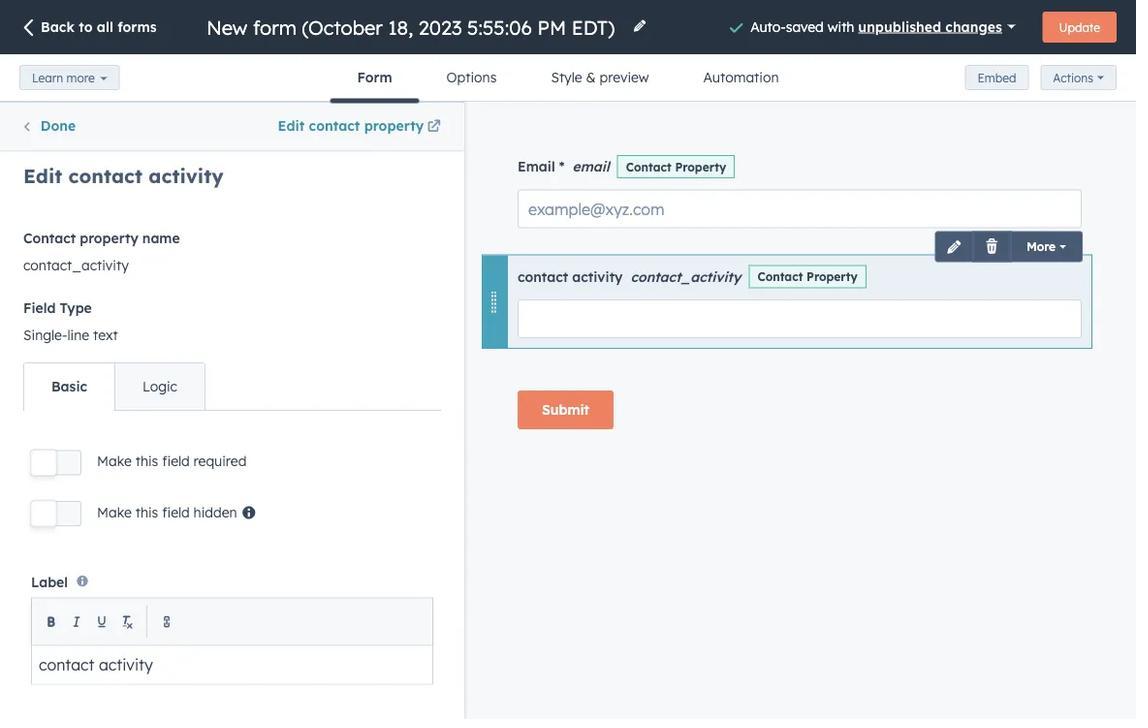 Task type: locate. For each thing, give the bounding box(es) containing it.
activity
[[149, 164, 224, 188]]

contact_activity
[[23, 257, 129, 274]]

make down checkboxes
[[97, 504, 132, 521]]

single-
[[23, 327, 67, 344], [50, 331, 88, 345]]

unpublished changes
[[859, 18, 1003, 35]]

edit for edit contact activity
[[23, 164, 62, 188]]

navigation containing form
[[330, 54, 806, 103]]

edit left fields
[[23, 164, 62, 188]]

......        ......
[[79, 235, 103, 262], [79, 392, 103, 419], [220, 392, 244, 419], [362, 392, 386, 419], [79, 549, 103, 576]]

1 field from the top
[[162, 453, 190, 470]]

single- down type
[[50, 331, 88, 345]]

2 this from the top
[[135, 504, 158, 521]]

edit for edit contact property
[[278, 117, 305, 134]]

1 vertical spatial property
[[80, 230, 138, 247]]

contact property name
[[23, 230, 180, 247]]

form for form
[[357, 69, 392, 86]]

2 link opens in a new window image from the top
[[427, 121, 441, 134]]

1 vertical spatial make
[[97, 504, 132, 521]]

0 vertical spatial make
[[97, 453, 132, 470]]

create
[[310, 117, 355, 134]]

learn
[[32, 70, 63, 85]]

create new button
[[232, 103, 464, 149]]

0 horizontal spatial form
[[23, 165, 59, 182]]

line
[[67, 327, 89, 344], [88, 331, 107, 345]]

none field inside page section 'element'
[[205, 14, 621, 40]]

1 horizontal spatial property
[[364, 117, 424, 134]]

make this field required
[[97, 453, 247, 470]]

0 vertical spatial contact
[[309, 117, 360, 134]]

form up new
[[357, 69, 392, 86]]

make inside "button"
[[97, 453, 132, 470]]

edit
[[278, 117, 305, 134], [23, 164, 62, 188]]

embed
[[978, 70, 1017, 85]]

existing properties
[[57, 117, 176, 134]]

edit left create
[[278, 117, 305, 134]]

&
[[586, 69, 596, 86]]

form inside button
[[357, 69, 392, 86]]

forms
[[118, 18, 157, 35]]

0 vertical spatial property
[[364, 117, 424, 134]]

more button
[[482, 216, 1093, 349]]

make up checkboxes
[[97, 453, 132, 470]]

tab list containing basic
[[23, 363, 206, 411]]

text
[[93, 327, 118, 344], [110, 331, 131, 345]]

options button
[[420, 54, 524, 101]]

more
[[1027, 240, 1056, 254]]

form left fields
[[23, 165, 59, 182]]

this for hidden
[[135, 504, 158, 521]]

1 vertical spatial field
[[162, 504, 190, 521]]

this inside button
[[135, 504, 158, 521]]

link opens in a new window image
[[427, 116, 441, 139], [427, 121, 441, 134]]

......
[[79, 235, 103, 256], [79, 240, 103, 262], [79, 392, 103, 414], [220, 392, 244, 414], [362, 392, 386, 414], [79, 397, 103, 419], [220, 397, 244, 419], [362, 397, 386, 419], [79, 549, 103, 571], [79, 554, 103, 576]]

1 this from the top
[[135, 453, 158, 470]]

options
[[447, 69, 497, 86]]

form
[[357, 69, 392, 86], [23, 165, 59, 182]]

2 make from the top
[[97, 504, 132, 521]]

checkboxes
[[58, 488, 123, 502]]

style & preview
[[551, 69, 649, 86]]

property
[[364, 117, 424, 134], [80, 230, 138, 247]]

field
[[162, 453, 190, 470], [162, 504, 190, 521]]

property down form button
[[364, 117, 424, 134]]

1 vertical spatial edit
[[23, 164, 62, 188]]

field
[[23, 300, 56, 317]]

1 link opens in a new window image from the top
[[427, 116, 441, 139]]

unpublished
[[859, 18, 942, 35]]

make this field hidden button
[[31, 501, 257, 527]]

type
[[60, 300, 92, 317]]

make inside button
[[97, 504, 132, 521]]

field inside "button"
[[162, 453, 190, 470]]

actions button
[[1041, 65, 1117, 90]]

field left required
[[162, 453, 190, 470]]

0 horizontal spatial contact
[[68, 164, 143, 188]]

this for required
[[135, 453, 158, 470]]

this
[[135, 453, 158, 470], [135, 504, 158, 521]]

embed button
[[966, 65, 1029, 90]]

existing
[[57, 117, 107, 134]]

single-line text
[[23, 327, 118, 344], [50, 331, 131, 345]]

field left hidden
[[162, 504, 190, 521]]

0 vertical spatial this
[[135, 453, 158, 470]]

learn more
[[32, 70, 95, 85]]

navigation containing existing properties
[[0, 102, 465, 150]]

auto-
[[751, 18, 786, 35]]

0 horizontal spatial edit
[[23, 164, 62, 188]]

2 field from the top
[[162, 504, 190, 521]]

this up the make this field hidden button
[[135, 453, 158, 470]]

0 vertical spatial edit
[[278, 117, 305, 134]]

this inside "button"
[[135, 453, 158, 470]]

application
[[31, 598, 434, 685]]

field inside button
[[162, 504, 190, 521]]

1 horizontal spatial form
[[357, 69, 392, 86]]

new
[[359, 117, 386, 134]]

more button
[[1011, 231, 1083, 262]]

file
[[364, 645, 383, 659]]

0 vertical spatial field
[[162, 453, 190, 470]]

style & preview button
[[524, 54, 677, 101]]

radio
[[75, 645, 107, 659]]

1 vertical spatial this
[[135, 504, 158, 521]]

form fields
[[23, 165, 103, 182]]

more
[[66, 70, 95, 85]]

properties
[[111, 117, 176, 134]]

edit contact property
[[278, 117, 424, 134]]

name
[[142, 230, 180, 247]]

form button
[[330, 54, 420, 103]]

learn more button
[[19, 65, 120, 90]]

to
[[79, 18, 93, 35]]

property up contact_activity on the top
[[80, 230, 138, 247]]

this down make this field required "button"
[[135, 504, 158, 521]]

1 make from the top
[[97, 453, 132, 470]]

make for make this field required
[[97, 453, 132, 470]]

1 horizontal spatial edit
[[278, 117, 305, 134]]

1 horizontal spatial contact
[[309, 117, 360, 134]]

navigation
[[330, 54, 806, 103], [0, 102, 465, 150]]

tab list
[[23, 363, 206, 411]]

more group
[[935, 216, 1083, 262]]

contact
[[309, 117, 360, 134], [68, 164, 143, 188]]

None field
[[205, 14, 621, 40]]

1 vertical spatial form
[[23, 165, 59, 182]]

make
[[97, 453, 132, 470], [97, 504, 132, 521]]

all
[[97, 18, 113, 35]]

1 vertical spatial contact
[[68, 164, 143, 188]]

required
[[194, 453, 247, 470]]

contact for activity
[[68, 164, 143, 188]]

0 horizontal spatial property
[[80, 230, 138, 247]]

0 vertical spatial form
[[357, 69, 392, 86]]



Task type: vqa. For each thing, say whether or not it's contained in the screenshot.
Update Button on the top
yes



Task type: describe. For each thing, give the bounding box(es) containing it.
make for make this field hidden
[[97, 504, 132, 521]]

back to all forms link
[[19, 18, 157, 39]]

automation
[[704, 69, 779, 86]]

field for hidden
[[162, 504, 190, 521]]

label
[[31, 574, 68, 591]]

text up logic link
[[110, 331, 131, 345]]

back
[[41, 18, 75, 35]]

back to all forms
[[41, 18, 157, 35]]

make this field required button
[[31, 450, 247, 476]]

create new
[[310, 117, 386, 134]]

preview
[[600, 69, 649, 86]]

page section element
[[0, 0, 1137, 103]]

existing properties button
[[1, 103, 232, 149]]

done button
[[20, 114, 76, 139]]

update
[[1060, 20, 1101, 34]]

single- down the field
[[23, 327, 67, 344]]

text up basic link
[[93, 327, 118, 344]]

style
[[551, 69, 583, 86]]

auto-saved with
[[751, 18, 859, 35]]

edit contact activity
[[23, 164, 224, 188]]

make this field hidden
[[97, 504, 237, 521]]

basic
[[51, 378, 87, 395]]

automation button
[[677, 54, 806, 101]]

contact
[[23, 230, 76, 247]]

changes
[[946, 18, 1003, 35]]

logic
[[143, 378, 177, 395]]

hidden
[[194, 504, 237, 521]]

fields
[[63, 165, 103, 182]]

done
[[41, 117, 76, 134]]

saved
[[786, 18, 824, 35]]

logic link
[[114, 364, 205, 410]]

navigation inside page section 'element'
[[330, 54, 806, 103]]

label button
[[31, 562, 434, 685]]

field for required
[[162, 453, 190, 470]]

actions
[[1054, 70, 1094, 85]]

contact for property
[[309, 117, 360, 134]]

date
[[219, 645, 246, 659]]

with
[[828, 18, 855, 35]]

field type
[[23, 300, 92, 317]]

form for form fields
[[23, 165, 59, 182]]

unpublished changes button
[[859, 13, 1016, 40]]

update button
[[1043, 12, 1117, 43]]

basic link
[[24, 364, 114, 410]]



